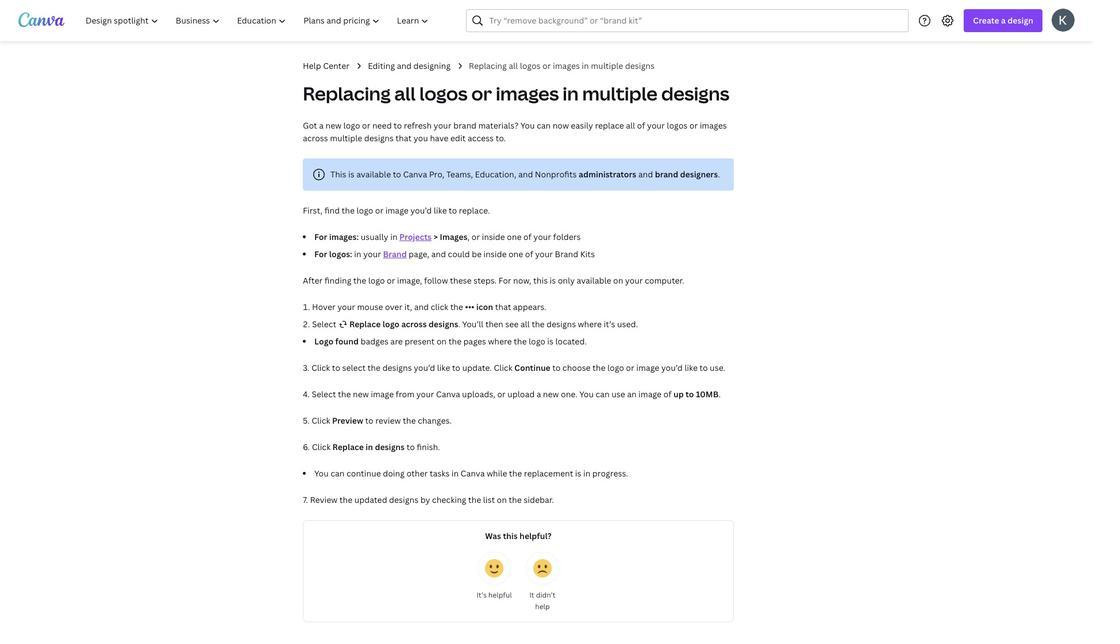 Task type: vqa. For each thing, say whether or not it's contained in the screenshot.
Get Canva Pro button
no



Task type: describe. For each thing, give the bounding box(es) containing it.
canva for tasks
[[461, 468, 485, 479]]

now,
[[513, 275, 531, 286]]

to.
[[496, 133, 506, 144]]

inside for be
[[484, 249, 507, 260]]

of left up
[[664, 389, 672, 400]]

your right the 'hover' in the left of the page
[[338, 302, 355, 313]]

for for for logos: in your brand page, and could be inside one of your brand kits
[[314, 249, 327, 260]]

an
[[627, 389, 637, 400]]

your right the replace
[[647, 120, 665, 131]]

1 vertical spatial multiple
[[582, 81, 658, 106]]

replacing all logos or images in multiple designs link
[[469, 60, 655, 72]]

for for for images: usually in projects > images , or inside one of your folders
[[314, 232, 327, 243]]

refresh
[[404, 120, 432, 131]]

2 select from the top
[[312, 389, 336, 400]]

after finding the logo or image, follow these steps. for now, this is only available on your computer.
[[303, 275, 684, 286]]

find
[[325, 205, 340, 216]]

choose
[[563, 363, 591, 374]]

you'd up up
[[661, 363, 683, 374]]

got a new logo or need to refresh your brand materials? you can now easily replace all of your logos or images across multiple designs that you have edit access to.
[[303, 120, 727, 144]]

could
[[448, 249, 470, 260]]

are
[[391, 336, 403, 347]]

you inside the got a new logo or need to refresh your brand materials? you can now easily replace all of your logos or images across multiple designs that you have edit access to.
[[521, 120, 535, 131]]

first, find the logo or image you'd like to replace.
[[303, 205, 490, 216]]

to left review
[[365, 416, 373, 427]]

designers
[[680, 169, 718, 180]]

1 brand from the left
[[383, 249, 407, 260]]

help
[[535, 602, 550, 612]]

🙂 image
[[485, 560, 504, 578]]

only
[[558, 275, 575, 286]]

0 horizontal spatial this
[[503, 531, 518, 542]]

2 vertical spatial .
[[719, 389, 721, 400]]

2 horizontal spatial on
[[613, 275, 623, 286]]

access
[[468, 133, 494, 144]]

logo up mouse
[[368, 275, 385, 286]]

0 horizontal spatial canva
[[403, 169, 427, 180]]

present
[[405, 336, 435, 347]]

4. select the new image from your canva uploads, or upload a new one. you can use an image of up to 10mb .
[[303, 389, 721, 400]]

was this helpful?
[[485, 531, 552, 542]]

continue
[[347, 468, 381, 479]]

to left the "choose" at bottom
[[552, 363, 561, 374]]

upload
[[508, 389, 535, 400]]

your down the usually
[[363, 249, 381, 260]]

logo inside the got a new logo or need to refresh your brand materials? you can now easily replace all of your logos or images across multiple designs that you have edit access to.
[[344, 120, 360, 131]]

help center link
[[303, 60, 350, 72]]

it's
[[604, 319, 615, 330]]

2 horizontal spatial new
[[543, 389, 559, 400]]

it,
[[404, 302, 412, 313]]

designing
[[414, 60, 451, 71]]

logo found badges are present on the pages where the logo is located.
[[314, 336, 587, 347]]

it didn't help
[[530, 591, 556, 612]]

logos inside "replacing all logos or images in multiple designs" link
[[520, 60, 541, 71]]

. you'll then see all the designs where it's used.
[[458, 319, 638, 330]]

can inside the got a new logo or need to refresh your brand materials? you can now easily replace all of your logos or images across multiple designs that you have edit access to.
[[537, 120, 551, 131]]

it's helpful
[[477, 591, 512, 601]]

and right education,
[[518, 169, 533, 180]]

one for or
[[507, 232, 522, 243]]

3.
[[303, 363, 310, 374]]

have
[[430, 133, 449, 144]]

like for update.
[[437, 363, 450, 374]]

5.
[[303, 416, 310, 427]]

teams,
[[446, 169, 473, 180]]

other
[[407, 468, 428, 479]]

a for new
[[319, 120, 324, 131]]

badges
[[361, 336, 389, 347]]

your left folders
[[534, 232, 551, 243]]

list
[[483, 495, 495, 506]]

then
[[486, 319, 503, 330]]

0 horizontal spatial logos
[[419, 81, 468, 106]]

is left only
[[550, 275, 556, 286]]

1 vertical spatial replace
[[333, 442, 364, 453]]

your left the computer.
[[625, 275, 643, 286]]

2 vertical spatial for
[[499, 275, 511, 286]]

over
[[385, 302, 403, 313]]

sidebar.
[[524, 495, 554, 506]]

logo up use
[[608, 363, 624, 374]]

you can continue doing other tasks in canva while the replacement is in progress.
[[314, 468, 628, 479]]

up
[[674, 389, 684, 400]]

tasks
[[430, 468, 450, 479]]

projects link
[[400, 232, 432, 243]]

easily
[[571, 120, 593, 131]]

3. click to select the designs you'd like to update. click continue to choose the logo or image you'd like to use.
[[303, 363, 725, 374]]

select
[[342, 363, 366, 374]]

and right the administrators
[[638, 169, 653, 180]]

this is available to canva pro, teams, education, and nonprofits administrators and brand designers .
[[331, 169, 720, 180]]

image up an
[[636, 363, 660, 374]]

kits
[[580, 249, 595, 260]]

this
[[331, 169, 346, 180]]

across inside the got a new logo or need to refresh your brand materials? you can now easily replace all of your logos or images across multiple designs that you have edit access to.
[[303, 133, 328, 144]]

your right from
[[416, 389, 434, 400]]

use.
[[710, 363, 725, 374]]

to inside the got a new logo or need to refresh your brand materials? you can now easily replace all of your logos or images across multiple designs that you have edit access to.
[[394, 120, 402, 131]]

you
[[414, 133, 428, 144]]

it
[[530, 591, 534, 601]]

for logos: in your brand page, and could be inside one of your brand kits
[[314, 249, 595, 260]]

0 vertical spatial images
[[553, 60, 580, 71]]

,
[[468, 232, 470, 243]]

of left folders
[[524, 232, 532, 243]]

appears.
[[513, 302, 547, 313]]

4.
[[303, 389, 310, 400]]

located.
[[556, 336, 587, 347]]

these
[[450, 275, 472, 286]]

multiple inside "replacing all logos or images in multiple designs" link
[[591, 60, 623, 71]]

logo down over
[[383, 319, 400, 330]]

from
[[396, 389, 415, 400]]

1 horizontal spatial on
[[497, 495, 507, 506]]

new inside the got a new logo or need to refresh your brand materials? you can now easily replace all of your logos or images across multiple designs that you have edit access to.
[[326, 120, 342, 131]]

create a design
[[973, 15, 1034, 26]]

to left select
[[332, 363, 340, 374]]

progress.
[[593, 468, 628, 479]]

computer.
[[645, 275, 684, 286]]

use
[[612, 389, 625, 400]]

brand link
[[383, 249, 407, 260]]

image,
[[397, 275, 422, 286]]

1 select from the top
[[312, 319, 338, 330]]

click for 3. click to select the designs you'd like to update. click continue to choose the logo or image you'd like to use.
[[311, 363, 330, 374]]

1 horizontal spatial available
[[577, 275, 611, 286]]

0 vertical spatial replace
[[349, 319, 381, 330]]

images
[[440, 232, 468, 243]]

mouse
[[357, 302, 383, 313]]

6. click replace in designs to finish.
[[303, 442, 440, 453]]

0 horizontal spatial can
[[331, 468, 345, 479]]

1 vertical spatial on
[[437, 336, 447, 347]]

center
[[323, 60, 350, 71]]

click for 6. click replace in designs to finish.
[[312, 442, 331, 453]]

continue
[[515, 363, 551, 374]]



Task type: locate. For each thing, give the bounding box(es) containing it.
one for be
[[509, 249, 523, 260]]

1 horizontal spatial new
[[353, 389, 369, 400]]

in
[[582, 60, 589, 71], [563, 81, 579, 106], [390, 232, 398, 243], [354, 249, 361, 260], [366, 442, 373, 453], [452, 468, 459, 479], [583, 468, 591, 479]]

canva for from
[[436, 389, 460, 400]]

0 vertical spatial replacing
[[469, 60, 507, 71]]

editing and designing
[[368, 60, 451, 71]]

0 horizontal spatial on
[[437, 336, 447, 347]]

replace.
[[459, 205, 490, 216]]

1 horizontal spatial brand
[[555, 249, 578, 260]]

steps.
[[474, 275, 497, 286]]

1 horizontal spatial logos
[[520, 60, 541, 71]]

top level navigation element
[[78, 9, 439, 32]]

>
[[434, 232, 438, 243]]

your left kits
[[535, 249, 553, 260]]

2 vertical spatial can
[[331, 468, 345, 479]]

2 vertical spatial on
[[497, 495, 507, 506]]

1 horizontal spatial can
[[537, 120, 551, 131]]

images inside the got a new logo or need to refresh your brand materials? you can now easily replace all of your logos or images across multiple designs that you have edit access to.
[[700, 120, 727, 131]]

0 vertical spatial one
[[507, 232, 522, 243]]

it's
[[477, 591, 487, 601]]

logo
[[314, 336, 333, 347]]

2 vertical spatial canva
[[461, 468, 485, 479]]

materials?
[[479, 120, 519, 131]]

this right now,
[[533, 275, 548, 286]]

a inside the got a new logo or need to refresh your brand materials? you can now easily replace all of your logos or images across multiple designs that you have edit access to.
[[319, 120, 324, 131]]

replacing all logos or images in multiple designs
[[469, 60, 655, 71], [303, 81, 730, 106]]

inside right be
[[484, 249, 507, 260]]

on right present
[[437, 336, 447, 347]]

uploads,
[[462, 389, 495, 400]]

you'd up projects link
[[411, 205, 432, 216]]

0 vertical spatial can
[[537, 120, 551, 131]]

1 vertical spatial where
[[488, 336, 512, 347]]

1 horizontal spatial replacing
[[469, 60, 507, 71]]

0 vertical spatial on
[[613, 275, 623, 286]]

replace
[[349, 319, 381, 330], [333, 442, 364, 453]]

projects
[[400, 232, 432, 243]]

of inside the got a new logo or need to refresh your brand materials? you can now easily replace all of your logos or images across multiple designs that you have edit access to.
[[637, 120, 645, 131]]

click right update.
[[494, 363, 513, 374]]

available down kits
[[577, 275, 611, 286]]

logo left need
[[344, 120, 360, 131]]

1 horizontal spatial where
[[578, 319, 602, 330]]

0 vertical spatial canva
[[403, 169, 427, 180]]

1 vertical spatial images
[[496, 81, 559, 106]]

is down . you'll then see all the designs where it's used.
[[547, 336, 554, 347]]

0 vertical spatial multiple
[[591, 60, 623, 71]]

replace down preview
[[333, 442, 364, 453]]

all inside the got a new logo or need to refresh your brand materials? you can now easily replace all of your logos or images across multiple designs that you have edit access to.
[[626, 120, 635, 131]]

available right the this
[[356, 169, 391, 180]]

image right an
[[639, 389, 662, 400]]

0 vertical spatial across
[[303, 133, 328, 144]]

of right the replace
[[637, 120, 645, 131]]

0 vertical spatial where
[[578, 319, 602, 330]]

a right "upload"
[[537, 389, 541, 400]]

1 vertical spatial inside
[[484, 249, 507, 260]]

2 horizontal spatial canva
[[461, 468, 485, 479]]

Try "remove background" or "brand kit" search field
[[489, 10, 902, 32]]

2 horizontal spatial logos
[[667, 120, 688, 131]]

help
[[303, 60, 321, 71]]

brand up the edit
[[453, 120, 477, 131]]

pro,
[[429, 169, 444, 180]]

to up first, find the logo or image you'd like to replace.
[[393, 169, 401, 180]]

2 brand from the left
[[555, 249, 578, 260]]

for images: usually in projects > images , or inside one of your folders
[[314, 232, 581, 243]]

click right 3. at left
[[311, 363, 330, 374]]

on up it's
[[613, 275, 623, 286]]

multiple inside the got a new logo or need to refresh your brand materials? you can now easily replace all of your logos or images across multiple designs that you have edit access to.
[[330, 133, 362, 144]]

select right 4.
[[312, 389, 336, 400]]

logo up the usually
[[357, 205, 373, 216]]

you right materials? at left
[[521, 120, 535, 131]]

can left the now
[[537, 120, 551, 131]]

help center
[[303, 60, 350, 71]]

brand down folders
[[555, 249, 578, 260]]

you up review
[[314, 468, 329, 479]]

0 vertical spatial a
[[1001, 15, 1006, 26]]

to right up
[[686, 389, 694, 400]]

10mb
[[696, 389, 719, 400]]

a right got
[[319, 120, 324, 131]]

across down got
[[303, 133, 328, 144]]

replacing down center
[[303, 81, 391, 106]]

create
[[973, 15, 999, 26]]

1 vertical spatial this
[[503, 531, 518, 542]]

changes.
[[418, 416, 452, 427]]

follow
[[424, 275, 448, 286]]

logo down . you'll then see all the designs where it's used.
[[529, 336, 545, 347]]

kendall parks image
[[1052, 8, 1075, 31]]

to left update.
[[452, 363, 460, 374]]

where down then
[[488, 336, 512, 347]]

you'd for designs
[[414, 363, 435, 374]]

like for replace.
[[434, 205, 447, 216]]

helpful
[[488, 591, 512, 601]]

while
[[487, 468, 507, 479]]

7. review the updated designs by checking the list on the sidebar.
[[303, 495, 554, 506]]

inside for or
[[482, 232, 505, 243]]

review
[[310, 495, 338, 506]]

hover your mouse over it, and click the ••• icon that appears.
[[312, 302, 547, 313]]

new down select
[[353, 389, 369, 400]]

available
[[356, 169, 391, 180], [577, 275, 611, 286]]

7.
[[303, 495, 308, 506]]

pages
[[464, 336, 486, 347]]

1 horizontal spatial across
[[401, 319, 427, 330]]

2 horizontal spatial can
[[596, 389, 610, 400]]

0 vertical spatial this
[[533, 275, 548, 286]]

got
[[303, 120, 317, 131]]

1 vertical spatial that
[[495, 302, 511, 313]]

was
[[485, 531, 501, 542]]

image left from
[[371, 389, 394, 400]]

click right 6.
[[312, 442, 331, 453]]

2 horizontal spatial a
[[1001, 15, 1006, 26]]

replacing
[[469, 60, 507, 71], [303, 81, 391, 106]]

0 horizontal spatial new
[[326, 120, 342, 131]]

select
[[312, 319, 338, 330], [312, 389, 336, 400]]

create a design button
[[964, 9, 1043, 32]]

finish.
[[417, 442, 440, 453]]

replacing right designing
[[469, 60, 507, 71]]

0 vertical spatial you
[[521, 120, 535, 131]]

your up have
[[434, 120, 452, 131]]

1 horizontal spatial that
[[495, 302, 511, 313]]

0 horizontal spatial brand
[[383, 249, 407, 260]]

brand inside the got a new logo or need to refresh your brand materials? you can now easily replace all of your logos or images across multiple designs that you have edit access to.
[[453, 120, 477, 131]]

brand left page,
[[383, 249, 407, 260]]

checking
[[432, 495, 466, 506]]

1 vertical spatial canva
[[436, 389, 460, 400]]

1 horizontal spatial a
[[537, 389, 541, 400]]

folders
[[553, 232, 581, 243]]

is right replacement
[[575, 468, 581, 479]]

canva up changes. at the left
[[436, 389, 460, 400]]

1 vertical spatial can
[[596, 389, 610, 400]]

like up >
[[434, 205, 447, 216]]

you right 'one.'
[[580, 389, 594, 400]]

found
[[335, 336, 359, 347]]

0 vertical spatial that
[[396, 133, 412, 144]]

0 horizontal spatial available
[[356, 169, 391, 180]]

1 horizontal spatial this
[[533, 275, 548, 286]]

1 vertical spatial across
[[401, 319, 427, 330]]

0 vertical spatial logos
[[520, 60, 541, 71]]

to left use.
[[700, 363, 708, 374]]

is right the this
[[348, 169, 354, 180]]

for left now,
[[499, 275, 511, 286]]

on right list
[[497, 495, 507, 506]]

brand left designers
[[655, 169, 678, 180]]

page,
[[409, 249, 429, 260]]

replacement
[[524, 468, 573, 479]]

to left replace. on the top of page
[[449, 205, 457, 216]]

1 vertical spatial .
[[458, 319, 461, 330]]

0 horizontal spatial that
[[396, 133, 412, 144]]

2 horizontal spatial you
[[580, 389, 594, 400]]

0 horizontal spatial a
[[319, 120, 324, 131]]

0 horizontal spatial you
[[314, 468, 329, 479]]

logos inside the got a new logo or need to refresh your brand materials? you can now easily replace all of your logos or images across multiple designs that you have edit access to.
[[667, 120, 688, 131]]

by
[[421, 495, 430, 506]]

0 horizontal spatial across
[[303, 133, 328, 144]]

2 vertical spatial a
[[537, 389, 541, 400]]

image up projects
[[386, 205, 409, 216]]

like left use.
[[685, 363, 698, 374]]

2 vertical spatial you
[[314, 468, 329, 479]]

1 vertical spatial for
[[314, 249, 327, 260]]

logos:
[[329, 249, 352, 260]]

this right was
[[503, 531, 518, 542]]

0 vertical spatial inside
[[482, 232, 505, 243]]

0 vertical spatial .
[[718, 169, 720, 180]]

helpful?
[[520, 531, 552, 542]]

after
[[303, 275, 323, 286]]

click right 5.
[[312, 416, 330, 427]]

nonprofits
[[535, 169, 577, 180]]

design
[[1008, 15, 1034, 26]]

brand
[[453, 120, 477, 131], [655, 169, 678, 180]]

and down >
[[431, 249, 446, 260]]

designs inside the got a new logo or need to refresh your brand materials? you can now easily replace all of your logos or images across multiple designs that you have edit access to.
[[364, 133, 394, 144]]

on
[[613, 275, 623, 286], [437, 336, 447, 347], [497, 495, 507, 506]]

1 vertical spatial select
[[312, 389, 336, 400]]

0 horizontal spatial where
[[488, 336, 512, 347]]

see
[[505, 319, 519, 330]]

1 horizontal spatial brand
[[655, 169, 678, 180]]

across
[[303, 133, 328, 144], [401, 319, 427, 330]]

click for 5. click preview to review the changes.
[[312, 416, 330, 427]]

finding
[[325, 275, 351, 286]]

that right icon
[[495, 302, 511, 313]]

that left you
[[396, 133, 412, 144]]

0 vertical spatial brand
[[453, 120, 477, 131]]

inside right ,
[[482, 232, 505, 243]]

1 vertical spatial a
[[319, 120, 324, 131]]

0 horizontal spatial replacing
[[303, 81, 391, 106]]

1 vertical spatial one
[[509, 249, 523, 260]]

you'd
[[411, 205, 432, 216], [414, 363, 435, 374], [661, 363, 683, 374]]

0 vertical spatial replacing all logos or images in multiple designs
[[469, 60, 655, 71]]

to left finish.
[[407, 442, 415, 453]]

that inside the got a new logo or need to refresh your brand materials? you can now easily replace all of your logos or images across multiple designs that you have edit access to.
[[396, 133, 412, 144]]

1 vertical spatial available
[[577, 275, 611, 286]]

now
[[553, 120, 569, 131]]

can left continue
[[331, 468, 345, 479]]

2 vertical spatial images
[[700, 120, 727, 131]]

logo
[[344, 120, 360, 131], [357, 205, 373, 216], [368, 275, 385, 286], [383, 319, 400, 330], [529, 336, 545, 347], [608, 363, 624, 374]]

0 vertical spatial available
[[356, 169, 391, 180]]

like down logo found badges are present on the pages where the logo is located.
[[437, 363, 450, 374]]

1 vertical spatial logos
[[419, 81, 468, 106]]

to right need
[[394, 120, 402, 131]]

0 vertical spatial select
[[312, 319, 338, 330]]

a for design
[[1001, 15, 1006, 26]]

1 vertical spatial replacing
[[303, 81, 391, 106]]

used.
[[617, 319, 638, 330]]

and right the "editing"
[[397, 60, 412, 71]]

review
[[375, 416, 401, 427]]

icon
[[476, 302, 493, 313]]

for left images:
[[314, 232, 327, 243]]

usually
[[361, 232, 388, 243]]

a inside dropdown button
[[1001, 15, 1006, 26]]

and right 'it,'
[[414, 302, 429, 313]]

you'd down present
[[414, 363, 435, 374]]

of up now,
[[525, 249, 533, 260]]

edit
[[451, 133, 466, 144]]

replace
[[595, 120, 624, 131]]

2 vertical spatial multiple
[[330, 133, 362, 144]]

hover
[[312, 302, 336, 313]]

😔 image
[[533, 560, 552, 578]]

a left 'design'
[[1001, 15, 1006, 26]]

need
[[372, 120, 392, 131]]

1 horizontal spatial you
[[521, 120, 535, 131]]

1 vertical spatial replacing all logos or images in multiple designs
[[303, 81, 730, 106]]

a
[[1001, 15, 1006, 26], [319, 120, 324, 131], [537, 389, 541, 400]]

0 vertical spatial for
[[314, 232, 327, 243]]

1 vertical spatial you
[[580, 389, 594, 400]]

•••
[[465, 302, 475, 313]]

editing and designing link
[[368, 60, 451, 72]]

where left it's
[[578, 319, 602, 330]]

across up present
[[401, 319, 427, 330]]

6.
[[303, 442, 310, 453]]

can left use
[[596, 389, 610, 400]]

new right got
[[326, 120, 342, 131]]

canva left while
[[461, 468, 485, 479]]

for left logos:
[[314, 249, 327, 260]]

0 horizontal spatial brand
[[453, 120, 477, 131]]

replace logo across designs
[[348, 319, 458, 330]]

2 vertical spatial logos
[[667, 120, 688, 131]]

multiple
[[591, 60, 623, 71], [582, 81, 658, 106], [330, 133, 362, 144]]

replace down mouse
[[349, 319, 381, 330]]

one
[[507, 232, 522, 243], [509, 249, 523, 260]]

you'd for image
[[411, 205, 432, 216]]

new left 'one.'
[[543, 389, 559, 400]]

click
[[431, 302, 448, 313]]

inside
[[482, 232, 505, 243], [484, 249, 507, 260]]

images:
[[329, 232, 359, 243]]

select up logo at the left bottom
[[312, 319, 338, 330]]

1 vertical spatial brand
[[655, 169, 678, 180]]

canva left pro,
[[403, 169, 427, 180]]

preview
[[332, 416, 363, 427]]

to
[[394, 120, 402, 131], [393, 169, 401, 180], [449, 205, 457, 216], [332, 363, 340, 374], [452, 363, 460, 374], [552, 363, 561, 374], [700, 363, 708, 374], [686, 389, 694, 400], [365, 416, 373, 427], [407, 442, 415, 453]]

1 horizontal spatial canva
[[436, 389, 460, 400]]



